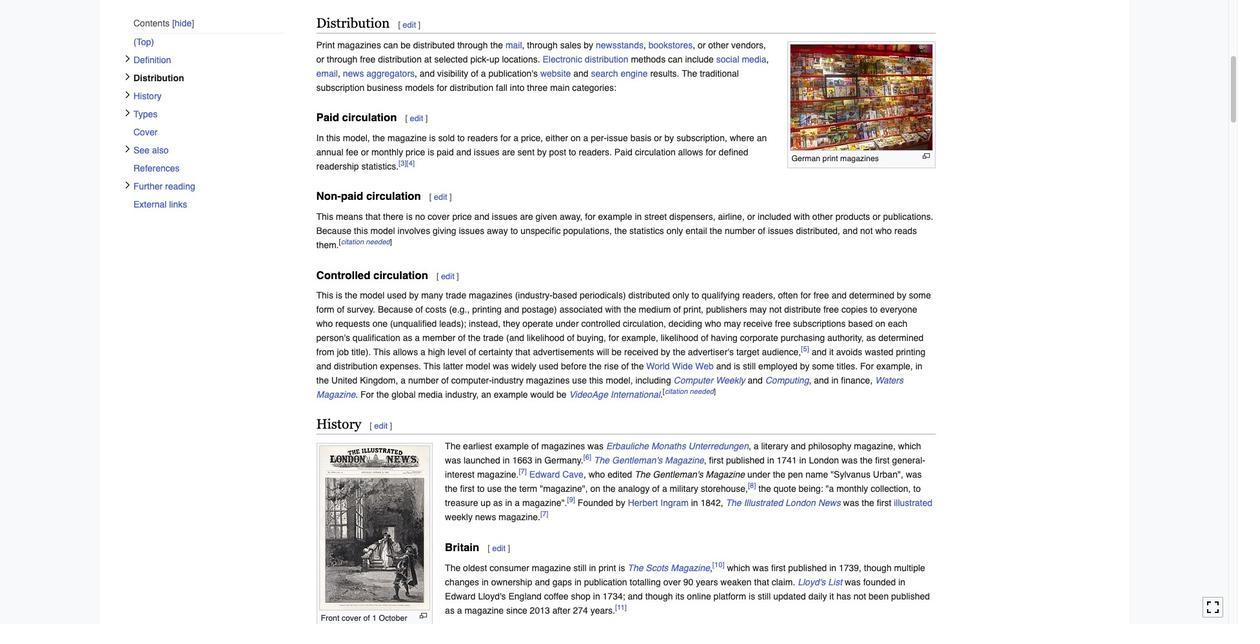 Task type: describe. For each thing, give the bounding box(es) containing it.
titles.
[[837, 362, 858, 372]]

of up level
[[458, 333, 466, 344]]

buying,
[[577, 333, 606, 344]]

] for history
[[390, 422, 392, 431]]

under the pen name "sylvanus urban", was the first to use the term "magazine", on the analogy of a military storehouse,
[[445, 470, 922, 494]]

this down qualification
[[374, 347, 391, 358]]

in down "multiple"
[[899, 577, 906, 588]]

kingdom,
[[360, 376, 398, 386]]

the up changes
[[445, 563, 461, 573]]

who down form
[[316, 319, 333, 329]]

not inside the this means that there is no cover price and issues are given away, for example in street dispensers, airline, or included with other products or publications. because this model involves giving issues away to unspecific populations, the statistics only entail the number of issues distributed, and not who reads them.
[[861, 226, 873, 236]]

x small image for distribution
[[124, 73, 131, 80]]

[ inside . for the global media industry, an example would be videoage international . [ citation needed ]
[[663, 388, 665, 397]]

products
[[836, 212, 871, 222]]

[9]
[[567, 496, 575, 505]]

first up urban",
[[876, 456, 890, 466]]

in up 'pen'
[[800, 456, 807, 466]]

history inside history link
[[133, 91, 161, 101]]

and up the 'copies'
[[832, 291, 847, 301]]

unspecific
[[521, 226, 561, 236]]

updated
[[774, 591, 806, 602]]

was inside , first published in 1741 in london was the first general- interest magazine.
[[842, 456, 858, 466]]

2 horizontal spatial through
[[527, 40, 558, 50]]

as inside the quote being: "a monthly collection, to treasure up as in a magazine".
[[493, 498, 503, 509]]

are inside the this means that there is no cover price and issues are given away, for example in street dispensers, airline, or included with other products or publications. because this model involves giving issues away to unspecific populations, the statistics only entail the number of issues distributed, and not who reads them.
[[520, 212, 533, 222]]

mail link
[[506, 40, 522, 50]]

though inside which was first published in 1739, though multiple changes in ownership and gaps in publication totalling over 90 years weaken that claim.
[[864, 563, 892, 573]]

0 vertical spatial citation needed link
[[341, 238, 390, 247]]

to up print,
[[692, 291, 700, 301]]

on inside in this model, the magazine is sold to readers for a price, either on a per-issue basis or by subscription, where an annual fee or monthly price is paid and issues are sent by post to readers. paid circulation allows for defined readership statistics.
[[571, 133, 581, 143]]

, up models
[[415, 68, 417, 78]]

a inside was founded in edward lloyd's england coffee shop in 1734; and though its online platform is still updated daily it has not been published as a magazine since 2013 after 274 years.
[[457, 606, 462, 616]]

edit for history
[[374, 422, 388, 431]]

lloyd's inside was founded in edward lloyd's england coffee shop in 1734; and though its online platform is still updated daily it has not been published as a magazine since 2013 after 274 years.
[[478, 591, 506, 602]]

was up [6] link
[[588, 442, 604, 452]]

magazines up germany.
[[542, 442, 585, 452]]

was inside was founded in edward lloyd's england coffee shop in 1734; and though its online platform is still updated daily it has not been published as a magazine since 2013 after 274 years.
[[845, 577, 861, 588]]

the down will
[[589, 362, 602, 372]]

weekly
[[716, 376, 746, 386]]

was inside which was first published in 1739, though multiple changes in ownership and gaps in publication totalling over 90 years weaken that claim.
[[753, 563, 769, 573]]

associated
[[560, 305, 603, 315]]

external links
[[133, 199, 187, 210]]

in left 1663
[[503, 456, 510, 466]]

of left print,
[[674, 305, 681, 315]]

price inside the this means that there is no cover price and issues are given away, for example in street dispensers, airline, or included with other products or publications. because this model involves giving issues away to unspecific populations, the statistics only entail the number of issues distributed, and not who reads them.
[[453, 212, 472, 222]]

the down instead,
[[468, 333, 481, 344]]

free up distribute
[[814, 291, 830, 301]]

published inside which was first published in 1739, though multiple changes in ownership and gaps in publication totalling over 90 years weaken that claim.
[[789, 563, 827, 573]]

a down (unqualified
[[415, 333, 420, 344]]

employed
[[759, 362, 798, 372]]

0 vertical spatial be
[[401, 40, 411, 50]]

to right sold
[[458, 133, 465, 143]]

, inside , first published in 1741 in london was the first general- interest magazine.
[[704, 456, 707, 466]]

, inside , or other vendors, or through free distribution at selected pick-up locations.
[[693, 40, 696, 50]]

waters magazine link
[[316, 376, 904, 400]]

october
[[379, 613, 407, 623]]

quote
[[774, 484, 797, 494]]

corporate
[[740, 333, 779, 344]]

computer weekly and computing , and in finance,
[[674, 376, 876, 386]]

] down there
[[390, 238, 392, 247]]

the up totalling
[[628, 563, 644, 573]]

the left 'earliest'
[[445, 442, 461, 452]]

of up 1663
[[532, 442, 539, 452]]

not inside this is the model used by many trade magazines (industry-based periodicals) distributed only to qualifying readers, often for free and determined by some form of survey. because of costs (e.g., printing and postage) associated with the medium of print, publishers may not distribute free copies to everyone who requests one (unqualified leads); instead, they operate under controlled circulation, deciding who may receive free subscriptions based on each person's qualification as a member of the trade (and likelihood of buying, for example, likelihood of having corporate purchasing authority, as determined from job title). this allows a high level of certainty that advertisements will be received by the advertiser's target audience,
[[770, 305, 782, 315]]

1 vertical spatial determined
[[879, 333, 924, 344]]

of right form
[[337, 305, 345, 315]]

can inside electronic distribution methods can include social media , email , news aggregators , and visibility of a publication's website and search engine
[[668, 54, 683, 64]]

. for the global media industry, an example would be videoage international . [ citation needed ]
[[356, 388, 716, 400]]

definition link
[[133, 51, 284, 69]]

fee
[[346, 147, 359, 157]]

by up world
[[661, 347, 671, 358]]

the left mail link
[[491, 40, 503, 50]]

first down unterredungen
[[709, 456, 724, 466]]

(industry-
[[515, 291, 553, 301]]

this means that there is no cover price and issues are given away, for example in street dispensers, airline, or included with other products or publications. because this model involves giving issues away to unspecific populations, the statistics only entail the number of issues distributed, and not who reads them.
[[316, 212, 934, 250]]

1 . from the left
[[356, 390, 358, 400]]

distributed inside this is the model used by many trade magazines (industry-based periodicals) distributed only to qualifying readers, often for free and determined by some form of survey. because of costs (e.g., printing and postage) associated with the medium of print, publishers may not distribute free copies to everyone who requests one (unqualified leads); instead, they operate under controlled circulation, deciding who may receive free subscriptions based on each person's qualification as a member of the trade (and likelihood of buying, for example, likelihood of having corporate purchasing authority, as determined from job title). this allows a high level of certainty that advertisements will be received by the advertiser's target audience,
[[629, 291, 670, 301]]

0 vertical spatial print
[[823, 153, 839, 163]]

in up the years. in the bottom of the page
[[593, 591, 600, 602]]

as down (unqualified
[[403, 333, 413, 344]]

still inside was founded in edward lloyd's england coffee shop in 1734; and though its online platform is still updated daily it has not been published as a magazine since 2013 after 274 years.
[[758, 591, 771, 602]]

hide
[[174, 18, 191, 28]]

example, inside and is still employed by some titles. for example, in the united kingdom, a number of computer-industry magazines use this model, including
[[877, 362, 913, 372]]

published inside was founded in edward lloyd's england coffee shop in 1734; and though its online platform is still updated daily it has not been published as a magazine since 2013 after 274 years.
[[892, 591, 930, 602]]

in inside and is still employed by some titles. for example, in the united kingdom, a number of computer-industry magazines use this model, including
[[916, 362, 923, 372]]

for inside the this means that there is no cover price and issues are given away, for example in street dispensers, airline, or included with other products or publications. because this model involves giving issues away to unspecific populations, the statistics only entail the number of issues distributed, and not who reads them.
[[585, 212, 596, 222]]

is inside this is the model used by many trade magazines (industry-based periodicals) distributed only to qualifying readers, often for free and determined by some form of survey. because of costs (e.g., printing and postage) associated with the medium of print, publishers may not distribute free copies to everyone who requests one (unqualified leads); instead, they operate under controlled circulation, deciding who may receive free subscriptions based on each person's qualification as a member of the trade (and likelihood of buying, for example, likelihood of having corporate purchasing authority, as determined from job title). this allows a high level of certainty that advertisements will be received by the advertiser's target audience,
[[336, 291, 343, 301]]

] for britain
[[508, 544, 510, 553]]

leads);
[[439, 319, 467, 329]]

free inside , or other vendors, or through free distribution at selected pick-up locations.
[[360, 54, 376, 64]]

distribution inside results. the traditional subscription business models for distribution fall into three main categories:
[[450, 82, 494, 93]]

for up distribute
[[801, 291, 812, 301]]

and right [5] in the bottom of the page
[[812, 347, 827, 358]]

0 horizontal spatial needed
[[366, 238, 390, 247]]

0 vertical spatial distribution
[[316, 15, 390, 31]]

by right sent in the left of the page
[[537, 147, 547, 157]]

international
[[611, 390, 661, 400]]

world
[[647, 362, 670, 372]]

issues left the away on the top of the page
[[459, 226, 485, 236]]

, down [5] link at bottom
[[809, 376, 812, 386]]

1 horizontal spatial trade
[[483, 333, 504, 344]]

up inside the quote being: "a monthly collection, to treasure up as in a magazine".
[[481, 498, 491, 509]]

2 vertical spatial example
[[495, 442, 529, 452]]

some inside and is still employed by some titles. for example, in the united kingdom, a number of computer-industry magazines use this model, including
[[813, 362, 835, 372]]

the left term
[[504, 484, 517, 494]]

in this model, the magazine is sold to readers for a price, either on a per-issue basis or by subscription, where an annual fee or monthly price is paid and issues are sent by post to readers. paid circulation allows for defined readership statistics.
[[316, 133, 767, 172]]

1 horizontal spatial may
[[750, 305, 767, 315]]

certainty
[[479, 347, 513, 358]]

who up having
[[705, 319, 722, 329]]

who inside the this means that there is no cover price and issues are given away, for example in street dispensers, airline, or included with other products or publications. because this model involves giving issues away to unspecific populations, the statistics only entail the number of issues distributed, and not who reads them.
[[876, 226, 892, 236]]

herbert
[[628, 498, 658, 509]]

latter
[[443, 362, 463, 372]]

of right the 1892
[[362, 624, 368, 625]]

the earliest example of magazines was erbauliche monaths unterredungen
[[445, 442, 749, 452]]

gentleman's inside [7] edward cave , who edited the gentleman's magazine
[[653, 470, 704, 480]]

the up survey.
[[345, 291, 358, 301]]

the up circulation,
[[624, 305, 637, 315]]

[11] link
[[615, 603, 627, 612]]

for down subscription,
[[706, 147, 717, 157]]

pick-
[[471, 54, 490, 64]]

or up include
[[698, 40, 706, 50]]

"sylvanus
[[831, 470, 871, 480]]

bookstores link
[[649, 40, 693, 50]]

edward inside was founded in edward lloyd's england coffee shop in 1734; and though its online platform is still updated daily it has not been published as a magazine since 2013 after 274 years.
[[445, 591, 476, 602]]

, up locations.
[[522, 40, 525, 50]]

and down products
[[843, 226, 858, 236]]

to inside the this means that there is no cover price and issues are given away, for example in street dispensers, airline, or included with other products or publications. because this model involves giving issues away to unspecific populations, the statistics only entail the number of issues distributed, and not who reads them.
[[511, 226, 518, 236]]

x small image for history
[[124, 91, 131, 99]]

pen
[[788, 470, 803, 480]]

weaken
[[721, 577, 752, 588]]

by inside and is still employed by some titles. for example, in the united kingdom, a number of computer-industry magazines use this model, including
[[800, 362, 810, 372]]

social media link
[[717, 54, 767, 64]]

magazine inside waters magazine
[[316, 390, 356, 400]]

in up shop
[[575, 577, 582, 588]]

military
[[670, 484, 699, 494]]

advertisements
[[533, 347, 594, 358]]

[ edit ] for britain
[[488, 544, 510, 553]]

under inside under the pen name "sylvanus urban", was the first to use the term "magazine", on the analogy of a military storehouse,
[[748, 470, 771, 480]]

magazines right print
[[338, 40, 381, 50]]

a left per-
[[584, 133, 589, 143]]

as up wasted
[[867, 333, 876, 344]]

entail
[[686, 226, 708, 236]]

from
[[316, 347, 335, 358]]

2 likelihood from the left
[[661, 333, 699, 344]]

issue inside in this model, the magazine is sold to readers for a price, either on a per-issue basis or by subscription, where an annual fee or monthly price is paid and issues are sent by post to readers. paid circulation allows for defined readership statistics.
[[607, 133, 628, 143]]

distribution link
[[133, 69, 293, 87]]

the inside in this model, the magazine is sold to readers for a price, either on a per-issue basis or by subscription, where an annual fee or monthly price is paid and issues are sent by post to readers. paid circulation allows for defined readership statistics.
[[373, 133, 385, 143]]

to inside the quote being: "a monthly collection, to treasure up as in a magazine".
[[914, 484, 921, 494]]

gaps
[[553, 577, 572, 588]]

sold
[[438, 133, 455, 143]]

given
[[536, 212, 557, 222]]

computing link
[[766, 376, 809, 386]]

model inside the this means that there is no cover price and issues are given away, for example in street dispensers, airline, or included with other products or publications. because this model involves giving issues away to unspecific populations, the statistics only entail the number of issues distributed, and not who reads them.
[[371, 226, 395, 236]]

or right basis
[[654, 133, 662, 143]]

issues down included
[[768, 226, 794, 236]]

statistics
[[630, 226, 664, 236]]

, up methods
[[644, 40, 646, 50]]

in down oldest
[[482, 577, 489, 588]]

front
[[321, 613, 340, 623]]

would
[[531, 390, 554, 400]]

, inside [7] edward cave , who edited the gentleman's magazine
[[584, 470, 586, 480]]

or right 'airline,'
[[748, 212, 756, 222]]

[ edit ] for controlled circulation
[[437, 271, 459, 281]]

of up advertisements
[[567, 333, 575, 344]]

1734;
[[603, 591, 626, 602]]

or down print
[[316, 54, 324, 64]]

a left price, in the left of the page
[[514, 133, 519, 143]]

magazine inside the oldest consumer magazine still in print is the scots magazine , [10]
[[671, 563, 710, 573]]

circulation up there
[[366, 190, 421, 203]]

[ for controlled circulation
[[437, 271, 439, 281]]

example inside the this means that there is no cover price and issues are given away, for example in street dispensers, airline, or included with other products or publications. because this model involves giving issues away to unspecific populations, the statistics only entail the number of issues distributed, and not who reads them.
[[598, 212, 633, 222]]

[ for paid circulation
[[406, 114, 408, 123]]

to right post
[[569, 147, 577, 157]]

of inside and is still employed by some titles. for example, in the united kingdom, a number of computer-industry magazines use this model, including
[[441, 376, 449, 386]]

0 horizontal spatial distributed
[[413, 40, 455, 50]]

magazines right german
[[841, 153, 879, 163]]

not inside was founded in edward lloyd's england coffee shop in 1734; and though its online platform is still updated daily it has not been published as a magazine since 2013 after 274 years.
[[854, 591, 867, 602]]

print,
[[684, 305, 704, 315]]

[5]
[[802, 345, 810, 354]]

distribute
[[785, 305, 821, 315]]

was founded in edward lloyd's england coffee shop in 1734; and though its online platform is still updated daily it has not been published as a magazine since 2013 after 274 years.
[[445, 577, 930, 616]]

[7] inside [9] founded by herbert ingram in 1842, the illustrated london news was the first illustrated weekly news magazine. [7]
[[541, 510, 549, 519]]

, right "social"
[[767, 54, 769, 64]]

edited
[[608, 470, 633, 480]]

0 horizontal spatial citation
[[341, 238, 364, 247]]

involves
[[398, 226, 430, 236]]

qualifying
[[702, 291, 740, 301]]

of right level
[[469, 347, 476, 358]]

videoage international link
[[569, 390, 661, 400]]

which was first published in 1739, though multiple changes in ownership and gaps in publication totalling over 90 years weaken that claim.
[[445, 563, 926, 588]]

no
[[415, 212, 425, 222]]

definition
[[133, 55, 171, 65]]

print magazines can be distributed through the mail , through sales by newsstands , bookstores
[[316, 40, 693, 50]]

needed inside . for the global media industry, an example would be videoage international . [ citation needed ]
[[690, 388, 714, 397]]

magazines inside this is the model used by many trade magazines (industry-based periodicals) distributed only to qualifying readers, often for free and determined by some form of survey. because of costs (e.g., printing and postage) associated with the medium of print, publishers may not distribute free copies to everyone who requests one (unqualified leads); instead, they operate under controlled circulation, deciding who may receive free subscriptions based on each person's qualification as a member of the trade (and likelihood of buying, for example, likelihood of having corporate purchasing authority, as determined from job title). this allows a high level of certainty that advertisements will be received by the advertiser's target audience,
[[469, 291, 513, 301]]

and right computing link
[[814, 376, 829, 386]]

earliest
[[463, 442, 492, 452]]

first inside which was first published in 1739, though multiple changes in ownership and gaps in publication totalling over 90 years weaken that claim.
[[772, 563, 786, 573]]

, up subscription
[[338, 68, 341, 78]]

circulation down business
[[342, 111, 397, 124]]

, inside the oldest consumer magazine still in print is the scots magazine , [10]
[[710, 563, 713, 573]]

a inside under the pen name "sylvanus urban", was the first to use the term "magazine", on the analogy of a military storehouse,
[[663, 484, 668, 494]]

by up everyone
[[897, 291, 907, 301]]

and right weekly
[[748, 376, 763, 386]]

of up (unqualified
[[416, 305, 423, 315]]

the scots magazine link
[[628, 563, 710, 573]]

issue inside front cover of 1 october 1892 issue of
[[341, 624, 360, 625]]

magazine. inside , first published in 1741 in london was the first general- interest magazine.
[[477, 470, 519, 480]]

the down edited
[[603, 484, 616, 494]]

edit for distribution
[[403, 20, 416, 30]]

edit link for non-paid circulation
[[434, 192, 448, 202]]

0 vertical spatial can
[[384, 40, 398, 50]]

x small image
[[124, 145, 131, 153]]

authority,
[[828, 333, 864, 344]]

be inside . for the global media industry, an example would be videoage international . [ citation needed ]
[[557, 390, 567, 400]]

the right entail on the top of page
[[710, 226, 723, 236]]

airline,
[[718, 212, 745, 222]]

paid inside in this model, the magazine is sold to readers for a price, either on a per-issue basis or by subscription, where an annual fee or monthly price is paid and issues are sent by post to readers. paid circulation allows for defined readership statistics.
[[615, 147, 633, 157]]

and down at
[[420, 68, 435, 78]]

this inside and it avoids wasted printing and distribution expenses. this latter model was widely used before the rise of the
[[424, 362, 441, 372]]

this inside the this means that there is no cover price and issues are given away, for example in street dispensers, airline, or included with other products or publications. because this model involves giving issues away to unspecific populations, the statistics only entail the number of issues distributed, and not who reads them.
[[316, 212, 334, 222]]

or right fee
[[361, 147, 369, 157]]

the inside . for the global media industry, an example would be videoage international . [ citation needed ]
[[377, 390, 389, 400]]

the up quote
[[773, 470, 786, 480]]

waters magazine
[[316, 376, 904, 400]]

the down received
[[632, 362, 644, 372]]

history link
[[133, 87, 284, 105]]

three
[[527, 82, 548, 93]]

by up electronic distribution link
[[584, 40, 594, 50]]

is inside the this means that there is no cover price and issues are given away, for example in street dispensers, airline, or included with other products or publications. because this model involves giving issues away to unspecific populations, the statistics only entail the number of issues distributed, and not who reads them.
[[406, 212, 413, 222]]

and up they
[[505, 305, 520, 315]]

and inside and is still employed by some titles. for example, in the united kingdom, a number of computer-industry magazines use this model, including
[[717, 362, 732, 372]]

monthly inside in this model, the magazine is sold to readers for a price, either on a per-issue basis or by subscription, where an annual fee or monthly price is paid and issues are sent by post to readers. paid circulation allows for defined readership statistics.
[[372, 147, 403, 157]]

0 vertical spatial paid
[[316, 111, 339, 124]]

model, inside and is still employed by some titles. for example, in the united kingdom, a number of computer-industry magazines use this model, including
[[606, 376, 633, 386]]

defined
[[719, 147, 749, 157]]

in inside the quote being: "a monthly collection, to treasure up as in a magazine".
[[505, 498, 513, 509]]

industry
[[492, 376, 524, 386]]

(unqualified
[[390, 319, 437, 329]]

was inside under the pen name "sylvanus urban", was the first to use the term "magazine", on the analogy of a military storehouse,
[[906, 470, 922, 480]]

[ edit ] for paid circulation
[[406, 114, 428, 123]]

[ down means
[[339, 238, 341, 247]]

0 vertical spatial lloyd's
[[798, 577, 826, 588]]

under inside this is the model used by many trade magazines (industry-based periodicals) distributed only to qualifying readers, often for free and determined by some form of survey. because of costs (e.g., printing and postage) associated with the medium of print, publishers may not distribute free copies to everyone who requests one (unqualified leads); instead, they operate under controlled circulation, deciding who may receive free subscriptions based on each person's qualification as a member of the trade (and likelihood of buying, for example, likelihood of having corporate purchasing authority, as determined from job title). this allows a high level of certainty that advertisements will be received by the advertiser's target audience,
[[556, 319, 579, 329]]

magazine inside [6] the gentleman's magazine
[[665, 456, 704, 466]]

[ for non-paid circulation
[[430, 192, 432, 202]]

has
[[837, 591, 852, 602]]

by right basis
[[665, 133, 674, 143]]

1 horizontal spatial based
[[849, 319, 873, 329]]

widely
[[512, 362, 537, 372]]

in right 1663
[[535, 456, 542, 466]]

a left the high
[[421, 347, 426, 358]]

contents
[[133, 18, 169, 28]]

paid inside in this model, the magazine is sold to readers for a price, either on a per-issue basis or by subscription, where an annual fee or monthly price is paid and issues are sent by post to readers. paid circulation allows for defined readership statistics.
[[437, 147, 454, 157]]

still inside the oldest consumer magazine still in print is the scots magazine , [10]
[[574, 563, 587, 573]]

in down literary
[[768, 456, 775, 466]]

london inside [9] founded by herbert ingram in 1842, the illustrated london news was the first illustrated weekly news magazine. [7]
[[786, 498, 816, 509]]

this inside in this model, the magazine is sold to readers for a price, either on a per-issue basis or by subscription, where an annual fee or monthly price is paid and issues are sent by post to readers. paid circulation allows for defined readership statistics.
[[327, 133, 341, 143]]

in inside [9] founded by herbert ingram in 1842, the illustrated london news was the first illustrated weekly news magazine. [7]
[[691, 498, 699, 509]]

circulation up many in the left of the page
[[374, 269, 428, 282]]

news
[[819, 498, 841, 509]]

0 horizontal spatial based
[[553, 291, 578, 301]]

0 vertical spatial [7] link
[[519, 468, 527, 477]]

news inside [9] founded by herbert ingram in 1842, the illustrated london news was the first illustrated weekly news magazine. [7]
[[475, 512, 496, 523]]

by inside [9] founded by herbert ingram in 1842, the illustrated london news was the first illustrated weekly news magazine. [7]
[[616, 498, 626, 509]]

also
[[152, 145, 168, 155]]

to right the 'copies'
[[871, 305, 878, 315]]

electronic distribution methods can include social media , email , news aggregators , and visibility of a publication's website and search engine
[[316, 54, 769, 78]]

cover inside front cover of 1 october 1892 issue of
[[342, 613, 361, 623]]

1 horizontal spatial history
[[316, 417, 362, 433]]

] for distribution
[[418, 20, 421, 30]]

publications.
[[884, 212, 934, 222]]

edit link for history
[[374, 422, 388, 431]]

for right readers at the left top
[[501, 133, 511, 143]]

the up world wide web link
[[673, 347, 686, 358]]

founded
[[864, 577, 896, 588]]

] for non-paid circulation
[[450, 192, 452, 202]]

[6]
[[584, 453, 592, 462]]

2 . from the left
[[661, 390, 663, 400]]

and down from
[[316, 362, 332, 372]]

in up list
[[830, 563, 837, 573]]

issues up the away on the top of the page
[[492, 212, 518, 222]]

see
[[133, 145, 149, 155]]

up inside , or other vendors, or through free distribution at selected pick-up locations.
[[490, 54, 500, 64]]

, inside , a literary and philosophy magazine, which was launched in 1663 in germany.
[[749, 442, 752, 452]]

price,
[[521, 133, 543, 143]]

the left statistics
[[615, 226, 627, 236]]

or right products
[[873, 212, 881, 222]]

for inside results. the traditional subscription business models for distribution fall into three main categories:
[[437, 82, 448, 93]]

still inside and is still employed by some titles. for example, in the united kingdom, a number of computer-industry magazines use this model, including
[[743, 362, 756, 372]]

news inside electronic distribution methods can include social media , email , news aggregators , and visibility of a publication's website and search engine
[[343, 68, 364, 78]]



Task type: locate. For each thing, give the bounding box(es) containing it.
1 vertical spatial london
[[786, 498, 816, 509]]

1 horizontal spatial allows
[[678, 147, 704, 157]]

other up "social"
[[709, 40, 729, 50]]

qualification
[[353, 333, 401, 344]]

example inside . for the global media industry, an example would be videoage international . [ citation needed ]
[[494, 390, 528, 400]]

issue left basis
[[607, 133, 628, 143]]

of inside under the pen name "sylvanus urban", was the first to use the term "magazine", on the analogy of a military storehouse,
[[652, 484, 660, 494]]

media down vendors,
[[742, 54, 767, 64]]

1 vertical spatial paid
[[341, 190, 363, 203]]

on inside this is the model used by many trade magazines (industry-based periodicals) distributed only to qualifying readers, often for free and determined by some form of survey. because of costs (e.g., printing and postage) associated with the medium of print, publishers may not distribute free copies to everyone who requests one (unqualified leads); instead, they operate under controlled circulation, deciding who may receive free subscriptions based on each person's qualification as a member of the trade (and likelihood of buying, for example, likelihood of having corporate purchasing authority, as determined from job title). this allows a high level of certainty that advertisements will be received by the advertiser's target audience,
[[876, 319, 886, 329]]

1 horizontal spatial news
[[475, 512, 496, 523]]

is inside was founded in edward lloyd's england coffee shop in 1734; and though its online platform is still updated daily it has not been published as a magazine since 2013 after 274 years.
[[749, 591, 756, 602]]

0 horizontal spatial distribution
[[133, 73, 184, 83]]

[4] link
[[407, 159, 415, 168]]

1 vertical spatial example
[[494, 390, 528, 400]]

free down distribute
[[775, 319, 791, 329]]

1 horizontal spatial distributed
[[629, 291, 670, 301]]

before
[[561, 362, 587, 372]]

magazines up would
[[526, 376, 570, 386]]

price inside in this model, the magazine is sold to readers for a price, either on a per-issue basis or by subscription, where an annual fee or monthly price is paid and issues are sent by post to readers. paid circulation allows for defined readership statistics.
[[406, 147, 425, 157]]

it left has
[[830, 591, 834, 602]]

that inside the this means that there is no cover price and issues are given away, for example in street dispensers, airline, or included with other products or publications. because this model involves giving issues away to unspecific populations, the statistics only entail the number of issues distributed, and not who reads them.
[[366, 212, 381, 222]]

illustrated
[[894, 498, 933, 509]]

an down computer-
[[481, 390, 492, 400]]

gentleman's inside [6] the gentleman's magazine
[[612, 456, 663, 466]]

included
[[758, 212, 792, 222]]

number inside the this means that there is no cover price and issues are given away, for example in street dispensers, airline, or included with other products or publications. because this model involves giving issues away to unspecific populations, the statistics only entail the number of issues distributed, and not who reads them.
[[725, 226, 756, 236]]

[ down 'kingdom,'
[[370, 422, 372, 431]]

edit link down 'kingdom,'
[[374, 422, 388, 431]]

citation needed link
[[341, 238, 390, 247], [665, 388, 714, 397]]

some up everyone
[[909, 291, 932, 301]]

magazine inside [7] edward cave , who edited the gentleman's magazine
[[706, 470, 745, 480]]

periodicals)
[[580, 291, 626, 301]]

printing inside and it avoids wasted printing and distribution expenses. this latter model was widely used before the rise of the
[[896, 347, 926, 358]]

magazines
[[338, 40, 381, 50], [841, 153, 879, 163], [469, 291, 513, 301], [526, 376, 570, 386], [542, 442, 585, 452]]

edward down changes
[[445, 591, 476, 602]]

external links link
[[133, 195, 284, 213]]

because inside the this means that there is no cover price and issues are given away, for example in street dispensers, airline, or included with other products or publications. because this model involves giving issues away to unspecific populations, the statistics only entail the number of issues distributed, and not who reads them.
[[316, 226, 352, 236]]

2 vertical spatial this
[[590, 376, 604, 386]]

edit link for britain
[[492, 544, 506, 553]]

only up print,
[[673, 291, 689, 301]]

0 horizontal spatial lloyd's
[[478, 591, 506, 602]]

1 horizontal spatial price
[[453, 212, 472, 222]]

who down [6] link
[[589, 470, 605, 480]]

[ right britain
[[488, 544, 490, 553]]

means
[[336, 212, 363, 222]]

published inside , first published in 1741 in london was the first general- interest magazine.
[[726, 456, 765, 466]]

0 horizontal spatial print
[[599, 563, 616, 573]]

and up 1741
[[791, 442, 806, 452]]

3 x small image from the top
[[124, 91, 131, 99]]

after
[[553, 606, 571, 616]]

references link
[[133, 159, 284, 177]]

as
[[403, 333, 413, 344], [867, 333, 876, 344], [493, 498, 503, 509], [445, 606, 455, 616]]

edit link
[[403, 20, 416, 30], [410, 114, 423, 123], [434, 192, 448, 202], [441, 271, 455, 281], [374, 422, 388, 431], [492, 544, 506, 553]]

by left many in the left of the page
[[409, 291, 419, 301]]

1 x small image from the top
[[124, 55, 131, 62]]

edit for non-paid circulation
[[434, 192, 448, 202]]

[ citation needed ]
[[339, 238, 392, 247]]

results.
[[651, 68, 680, 78]]

first inside [9] founded by herbert ingram in 1842, the illustrated london news was the first illustrated weekly news magazine. [7]
[[877, 498, 892, 509]]

distribution down title). on the left of the page
[[334, 362, 378, 372]]

distribution up print
[[316, 15, 390, 31]]

] for controlled circulation
[[457, 271, 459, 281]]

are inside in this model, the magazine is sold to readers for a price, either on a per-issue basis or by subscription, where an annual fee or monthly price is paid and issues are sent by post to readers. paid circulation allows for defined readership statistics.
[[502, 147, 515, 157]]

oldest
[[463, 563, 487, 573]]

1 horizontal spatial needed
[[690, 388, 714, 397]]

trade up certainty
[[483, 333, 504, 344]]

2 vertical spatial be
[[557, 390, 567, 400]]

magazines up instead,
[[469, 291, 513, 301]]

] inside . for the global media industry, an example would be videoage international . [ citation needed ]
[[714, 388, 716, 397]]

citation needed link down means
[[341, 238, 390, 247]]

] for paid circulation
[[426, 114, 428, 123]]

because
[[316, 226, 352, 236], [378, 305, 413, 315]]

london
[[809, 456, 839, 466], [786, 498, 816, 509]]

example up populations,
[[598, 212, 633, 222]]

including
[[636, 376, 671, 386]]

first inside under the pen name "sylvanus urban", was the first to use the term "magazine", on the analogy of a military storehouse,
[[460, 484, 475, 494]]

that left claim.
[[755, 577, 770, 588]]

media right global in the left bottom of the page
[[418, 390, 443, 400]]

0 horizontal spatial likelihood
[[527, 333, 565, 344]]

x small image for further reading
[[124, 181, 131, 189]]

0 vertical spatial edward
[[530, 470, 560, 480]]

the down interest
[[445, 484, 458, 494]]

[7] down 1663
[[519, 468, 527, 477]]

web
[[696, 362, 714, 372]]

1 vertical spatial may
[[724, 319, 741, 329]]

[ edit ] for history
[[370, 422, 392, 431]]

fullscreen image
[[1207, 602, 1220, 614]]

1 horizontal spatial monthly
[[837, 484, 869, 494]]

either
[[546, 133, 568, 143]]

totalling
[[630, 577, 661, 588]]

1 vertical spatial that
[[516, 347, 531, 358]]

[ up aggregators
[[398, 20, 401, 30]]

0 horizontal spatial this
[[327, 133, 341, 143]]

print
[[823, 153, 839, 163], [599, 563, 616, 573]]

a up global in the left bottom of the page
[[401, 376, 406, 386]]

and up the away on the top of the page
[[475, 212, 490, 222]]

magazine. inside [9] founded by herbert ingram in 1842, the illustrated london news was the first illustrated weekly news magazine. [7]
[[499, 512, 541, 523]]

issue
[[607, 133, 628, 143], [341, 624, 360, 625]]

1 horizontal spatial [7] link
[[541, 510, 549, 519]]

0 horizontal spatial .
[[356, 390, 358, 400]]

are left sent in the left of the page
[[502, 147, 515, 157]]

literary
[[762, 442, 789, 452]]

though up the founded
[[864, 563, 892, 573]]

the gentleman's magazine link
[[594, 456, 704, 466]]

through inside , or other vendors, or through free distribution at selected pick-up locations.
[[327, 54, 358, 64]]

1 vertical spatial distribution
[[133, 73, 184, 83]]

and is still employed by some titles. for example, in the united kingdom, a number of computer-industry magazines use this model, including
[[316, 362, 923, 386]]

distribution up the search
[[585, 54, 629, 64]]

magazine up storehouse,
[[706, 470, 745, 480]]

1 horizontal spatial for
[[861, 362, 874, 372]]

the down collection,
[[862, 498, 875, 509]]

which inside which was first published in 1739, though multiple changes in ownership and gaps in publication totalling over 90 years weaken that claim.
[[727, 563, 750, 573]]

0 horizontal spatial though
[[646, 591, 673, 602]]

magazines inside and is still employed by some titles. for example, in the united kingdom, a number of computer-industry magazines use this model, including
[[526, 376, 570, 386]]

, down unterredungen
[[704, 456, 707, 466]]

5 x small image from the top
[[124, 181, 131, 189]]

free up subscriptions
[[824, 305, 839, 315]]

member
[[423, 333, 456, 344]]

the down the magazine,
[[861, 456, 873, 466]]

0 vertical spatial model,
[[343, 133, 370, 143]]

0 horizontal spatial trade
[[446, 291, 467, 301]]

non-paid circulation
[[316, 190, 421, 203]]

in
[[635, 212, 642, 222], [916, 362, 923, 372], [832, 376, 839, 386], [503, 456, 510, 466], [535, 456, 542, 466], [768, 456, 775, 466], [800, 456, 807, 466], [505, 498, 513, 509], [691, 498, 699, 509], [589, 563, 596, 573], [830, 563, 837, 573], [482, 577, 489, 588], [575, 577, 582, 588], [899, 577, 906, 588], [593, 591, 600, 602]]

0 vertical spatial published
[[726, 456, 765, 466]]

away,
[[560, 212, 583, 222]]

street
[[645, 212, 667, 222]]

for up will
[[609, 333, 619, 344]]

only inside the this means that there is no cover price and issues are given away, for example in street dispensers, airline, or included with other products or publications. because this model involves giving issues away to unspecific populations, the statistics only entail the number of issues distributed, and not who reads them.
[[667, 226, 683, 236]]

of up advertiser's
[[701, 333, 709, 344]]

2 vertical spatial model
[[466, 362, 491, 372]]

it inside and it avoids wasted printing and distribution expenses. this latter model was widely used before the rise of the
[[830, 347, 834, 358]]

1 horizontal spatial printing
[[896, 347, 926, 358]]

number inside and is still employed by some titles. for example, in the united kingdom, a number of computer-industry magazines use this model, including
[[408, 376, 439, 386]]

[8] link
[[748, 482, 756, 491]]

this down the high
[[424, 362, 441, 372]]

0 horizontal spatial [7]
[[519, 468, 527, 477]]

1 vertical spatial lloyd's
[[478, 591, 506, 602]]

0 vertical spatial based
[[553, 291, 578, 301]]

models
[[405, 82, 434, 93]]

them.
[[316, 240, 339, 250]]

used inside and it avoids wasted printing and distribution expenses. this latter model was widely used before the rise of the
[[539, 362, 559, 372]]

[7] inside [7] edward cave , who edited the gentleman's magazine
[[519, 468, 527, 477]]

0 vertical spatial this
[[327, 133, 341, 143]]

one
[[373, 319, 388, 329]]

operate
[[523, 319, 553, 329]]

was down general- at the bottom of page
[[906, 470, 922, 480]]

magazine,
[[854, 442, 896, 452]]

was inside [9] founded by herbert ingram in 1842, the illustrated london news was the first illustrated weekly news magazine. [7]
[[844, 498, 860, 509]]

magazine inside was founded in edward lloyd's england coffee shop in 1734; and though its online platform is still updated daily it has not been published as a magazine since 2013 after 274 years.
[[465, 606, 504, 616]]

who inside [7] edward cave , who edited the gentleman's magazine
[[589, 470, 605, 480]]

this up form
[[316, 291, 334, 301]]

in inside the oldest consumer magazine still in print is the scots magazine , [10]
[[589, 563, 596, 573]]

magazine. down launched
[[477, 470, 519, 480]]

0 horizontal spatial can
[[384, 40, 398, 50]]

citation inside . for the global media industry, an example would be videoage international . [ citation needed ]
[[665, 388, 688, 397]]

1 horizontal spatial used
[[539, 362, 559, 372]]

1 horizontal spatial issue
[[607, 133, 628, 143]]

magazine
[[316, 390, 356, 400], [665, 456, 704, 466], [706, 470, 745, 480], [671, 563, 710, 573]]

the inside , first published in 1741 in london was the first general- interest magazine.
[[861, 456, 873, 466]]

weekly
[[445, 512, 473, 523]]

1 vertical spatial citation
[[665, 388, 688, 397]]

an
[[757, 133, 767, 143], [481, 390, 492, 400]]

2 vertical spatial not
[[854, 591, 867, 602]]

"magazine",
[[540, 484, 588, 494]]

2 vertical spatial on
[[591, 484, 601, 494]]

was up "sylvanus at the bottom of the page
[[842, 456, 858, 466]]

0 horizontal spatial an
[[481, 390, 492, 400]]

1 vertical spatial [7] link
[[541, 510, 549, 519]]

urban",
[[873, 470, 904, 480]]

purchasing
[[781, 333, 825, 344]]

been
[[869, 591, 889, 602]]

[ for distribution
[[398, 20, 401, 30]]

example,
[[622, 333, 659, 344], [877, 362, 913, 372]]

herbert ingram link
[[628, 498, 689, 509]]

london inside , first published in 1741 in london was the first general- interest magazine.
[[809, 456, 839, 466]]

allows inside this is the model used by many trade magazines (industry-based periodicals) distributed only to qualifying readers, often for free and determined by some form of survey. because of costs (e.g., printing and postage) associated with the medium of print, publishers may not distribute free copies to everyone who requests one (unqualified leads); instead, they operate under controlled circulation, deciding who may receive free subscriptions based on each person's qualification as a member of the trade (and likelihood of buying, for example, likelihood of having corporate purchasing authority, as determined from job title). this allows a high level of certainty that advertisements will be received by the advertiser's target audience,
[[393, 347, 418, 358]]

vendors,
[[732, 40, 766, 50]]

.
[[356, 390, 358, 400], [661, 390, 663, 400]]

edit up many in the left of the page
[[441, 271, 455, 281]]

x small image for types
[[124, 109, 131, 117]]

1 horizontal spatial are
[[520, 212, 533, 222]]

reading
[[165, 181, 195, 191]]

the inside results. the traditional subscription business models for distribution fall into three main categories:
[[682, 68, 698, 78]]

being:
[[799, 484, 824, 494]]

circulation,
[[623, 319, 666, 329]]

in left 1842,
[[691, 498, 699, 509]]

of inside the this means that there is no cover price and issues are given away, for example in street dispensers, airline, or included with other products or publications. because this model involves giving issues away to unspecific populations, the statistics only entail the number of issues distributed, and not who reads them.
[[758, 226, 766, 236]]

1 vertical spatial be
[[612, 347, 622, 358]]

be right will
[[612, 347, 622, 358]]

cover link
[[133, 123, 284, 141]]

subscription
[[316, 82, 365, 93]]

1 horizontal spatial distribution
[[316, 15, 390, 31]]

published
[[726, 456, 765, 466], [789, 563, 827, 573], [892, 591, 930, 602]]

0 horizontal spatial price
[[406, 147, 425, 157]]

news up subscription
[[343, 68, 364, 78]]

1 horizontal spatial number
[[725, 226, 756, 236]]

ingram
[[661, 498, 689, 509]]

list
[[829, 577, 843, 588]]

waters
[[876, 376, 904, 386]]

post
[[549, 147, 567, 157]]

determined down each in the bottom of the page
[[879, 333, 924, 344]]

of left 1
[[364, 613, 370, 623]]

distribution inside and it avoids wasted printing and distribution expenses. this latter model was widely used before the rise of the
[[334, 362, 378, 372]]

1 horizontal spatial citation needed link
[[665, 388, 714, 397]]

which inside , a literary and philosophy magazine, which was launched in 1663 in germany.
[[899, 442, 922, 452]]

0 vertical spatial news
[[343, 68, 364, 78]]

that inside which was first published in 1739, though multiple changes in ownership and gaps in publication totalling over 90 years weaken that claim.
[[755, 577, 770, 588]]

a inside the quote being: "a monthly collection, to treasure up as in a magazine".
[[515, 498, 520, 509]]

number down 'airline,'
[[725, 226, 756, 236]]

x small image
[[124, 55, 131, 62], [124, 73, 131, 80], [124, 91, 131, 99], [124, 109, 131, 117], [124, 181, 131, 189]]

for down visibility
[[437, 82, 448, 93]]

1 horizontal spatial edward
[[530, 470, 560, 480]]

0 vertical spatial with
[[794, 212, 810, 222]]

print
[[316, 40, 335, 50]]

title).
[[352, 347, 371, 358]]

0 vertical spatial trade
[[446, 291, 467, 301]]

the oldest consumer magazine still in print is the scots magazine , [10]
[[445, 561, 725, 573]]

0 vertical spatial are
[[502, 147, 515, 157]]

news
[[343, 68, 364, 78], [475, 512, 496, 523]]

0 horizontal spatial history
[[133, 91, 161, 101]]

[ for history
[[370, 422, 372, 431]]

distributed,
[[796, 226, 841, 236]]

in down everyone
[[916, 362, 923, 372]]

edward up term
[[530, 470, 560, 480]]

0 vertical spatial some
[[909, 291, 932, 301]]

through for selected
[[327, 54, 358, 64]]

the inside the quote being: "a monthly collection, to treasure up as in a magazine".
[[759, 484, 771, 494]]

magazine down erbauliche monaths unterredungen link
[[665, 456, 704, 466]]

[10] link
[[713, 561, 725, 570]]

the inside and is still employed by some titles. for example, in the united kingdom, a number of computer-industry magazines use this model, including
[[316, 376, 329, 386]]

1 vertical spatial citation needed link
[[665, 388, 714, 397]]

[ edit ] up aggregators
[[398, 20, 421, 30]]

0 vertical spatial cover
[[428, 212, 450, 222]]

[ edit ] down models
[[406, 114, 428, 123]]

0 vertical spatial under
[[556, 319, 579, 329]]

not down products
[[861, 226, 873, 236]]

references
[[133, 163, 179, 173]]

links
[[169, 199, 187, 210]]

shop
[[571, 591, 591, 602]]

2 horizontal spatial published
[[892, 591, 930, 602]]

1 vertical spatial cover
[[342, 613, 361, 623]]

0 vertical spatial may
[[750, 305, 767, 315]]

edit for britain
[[492, 544, 506, 553]]

other inside , or other vendors, or through free distribution at selected pick-up locations.
[[709, 40, 729, 50]]

free up news aggregators link at the top left of page
[[360, 54, 376, 64]]

0 vertical spatial number
[[725, 226, 756, 236]]

1 vertical spatial edward
[[445, 591, 476, 602]]

[ edit ] for distribution
[[398, 20, 421, 30]]

in up statistics
[[635, 212, 642, 222]]

this up videoage
[[590, 376, 604, 386]]

was inside and it avoids wasted printing and distribution expenses. this latter model was widely used before the rise of the
[[493, 362, 509, 372]]

magazine inside in this model, the magazine is sold to readers for a price, either on a per-issue basis or by subscription, where an annual fee or monthly price is paid and issues are sent by post to readers. paid circulation allows for defined readership statistics.
[[388, 133, 427, 143]]

edward inside [7] edward cave , who edited the gentleman's magazine
[[530, 470, 560, 480]]

edit for paid circulation
[[410, 114, 423, 123]]

1 vertical spatial because
[[378, 305, 413, 315]]

1 horizontal spatial lloyd's
[[798, 577, 826, 588]]

4 x small image from the top
[[124, 109, 131, 117]]

this inside the this means that there is no cover price and issues are given away, for example in street dispensers, airline, or included with other products or publications. because this model involves giving issues away to unspecific populations, the statistics only entail the number of issues distributed, and not who reads them.
[[354, 226, 368, 236]]

price up giving on the left top of the page
[[453, 212, 472, 222]]

publishers
[[706, 305, 748, 315]]

1 vertical spatial news
[[475, 512, 496, 523]]

and down totalling
[[628, 591, 643, 602]]

may
[[750, 305, 767, 315], [724, 319, 741, 329]]

an inside in this model, the magazine is sold to readers for a price, either on a per-issue basis or by subscription, where an annual fee or monthly price is paid and issues are sent by post to readers. paid circulation allows for defined readership statistics.
[[757, 133, 767, 143]]

1 horizontal spatial magazine
[[465, 606, 504, 616]]

with up distributed, at the top of page
[[794, 212, 810, 222]]

x small image for definition
[[124, 55, 131, 62]]

on inside under the pen name "sylvanus urban", was the first to use the term "magazine", on the analogy of a military storehouse,
[[591, 484, 601, 494]]

with inside the this means that there is no cover price and issues are given away, for example in street dispensers, airline, or included with other products or publications. because this model involves giving issues away to unspecific populations, the statistics only entail the number of issues distributed, and not who reads them.
[[794, 212, 810, 222]]

and inside , a literary and philosophy magazine, which was launched in 1663 in germany.
[[791, 442, 806, 452]]

magazine inside the oldest consumer magazine still in print is the scots magazine , [10]
[[532, 563, 571, 573]]

1 vertical spatial allows
[[393, 347, 418, 358]]

this
[[327, 133, 341, 143], [354, 226, 368, 236], [590, 376, 604, 386]]

of up herbert ingram link
[[652, 484, 660, 494]]

1 horizontal spatial some
[[909, 291, 932, 301]]

2 x small image from the top
[[124, 73, 131, 80]]

price
[[406, 147, 425, 157], [453, 212, 472, 222]]

0 horizontal spatial citation needed link
[[341, 238, 390, 247]]

1 horizontal spatial other
[[813, 212, 833, 222]]

is inside the oldest consumer magazine still in print is the scots magazine , [10]
[[619, 563, 625, 573]]

1 vertical spatial can
[[668, 54, 683, 64]]

use inside and is still employed by some titles. for example, in the united kingdom, a number of computer-industry magazines use this model, including
[[573, 376, 587, 386]]

requests
[[336, 319, 370, 329]]

[ edit ] for non-paid circulation
[[430, 192, 452, 202]]

of down included
[[758, 226, 766, 236]]

readers
[[468, 133, 498, 143]]

through
[[458, 40, 488, 50], [527, 40, 558, 50], [327, 54, 358, 64]]

as inside was founded in edward lloyd's england coffee shop in 1734; and though its online platform is still updated daily it has not been published as a magazine since 2013 after 274 years.
[[445, 606, 455, 616]]

edit for controlled circulation
[[441, 271, 455, 281]]

[11]
[[615, 603, 627, 612]]

number
[[725, 226, 756, 236], [408, 376, 439, 386]]

edit link for controlled circulation
[[441, 271, 455, 281]]

and inside which was first published in 1739, though multiple changes in ownership and gaps in publication totalling over 90 years weaken that claim.
[[535, 577, 550, 588]]

fall
[[496, 82, 508, 93]]

0 horizontal spatial issue
[[341, 624, 360, 625]]

by down analogy
[[616, 498, 626, 509]]

through for through
[[458, 40, 488, 50]]

magazine up 90
[[671, 563, 710, 573]]

readers.
[[579, 147, 612, 157]]

0 vertical spatial determined
[[850, 291, 895, 301]]

lloyd's list
[[798, 577, 843, 588]]

[7] edward cave , who edited the gentleman's magazine
[[519, 468, 745, 480]]

cover inside the this means that there is no cover price and issues are given away, for example in street dispensers, airline, or included with other products or publications. because this model involves giving issues away to unspecific populations, the statistics only entail the number of issues distributed, and not who reads them.
[[428, 212, 450, 222]]

it
[[830, 347, 834, 358], [830, 591, 834, 602]]

for inside . for the global media industry, an example would be videoage international . [ citation needed ]
[[361, 390, 374, 400]]

though inside was founded in edward lloyd's england coffee shop in 1734; and though its online platform is still updated daily it has not been published as a magazine since 2013 after 274 years.
[[646, 591, 673, 602]]

1 vertical spatial printing
[[896, 347, 926, 358]]

lloyd's
[[798, 577, 826, 588], [478, 591, 506, 602]]

1 vertical spatial magazine.
[[499, 512, 541, 523]]

and down electronic distribution link
[[574, 68, 589, 78]]

printing inside this is the model used by many trade magazines (industry-based periodicals) distributed only to qualifying readers, often for free and determined by some form of survey. because of costs (e.g., printing and postage) associated with the medium of print, publishers may not distribute free copies to everyone who requests one (unqualified leads); instead, they operate under controlled circulation, deciding who may receive free subscriptions based on each person's qualification as a member of the trade (and likelihood of buying, for example, likelihood of having corporate purchasing authority, as determined from job title). this allows a high level of certainty that advertisements will be received by the advertiser's target audience,
[[472, 305, 502, 315]]

to inside under the pen name "sylvanus urban", was the first to use the term "magazine", on the analogy of a military storehouse,
[[477, 484, 485, 494]]

2 vertical spatial that
[[755, 577, 770, 588]]

of inside electronic distribution methods can include social media , email , news aggregators , and visibility of a publication's website and search engine
[[471, 68, 479, 78]]

edit up aggregators
[[403, 20, 416, 30]]

this inside and is still employed by some titles. for example, in the united kingdom, a number of computer-industry magazines use this model, including
[[590, 376, 604, 386]]

the down include
[[682, 68, 698, 78]]

sent
[[518, 147, 535, 157]]

was down 1739,
[[845, 577, 861, 588]]

magazine".
[[523, 498, 567, 509]]

0 vertical spatial an
[[757, 133, 767, 143]]

postage)
[[522, 305, 557, 315]]

1 horizontal spatial on
[[591, 484, 601, 494]]

2 horizontal spatial that
[[755, 577, 770, 588]]

[ for britain
[[488, 544, 490, 553]]

treasure
[[445, 498, 478, 509]]

edit link up consumer
[[492, 544, 506, 553]]

that inside this is the model used by many trade magazines (industry-based periodicals) distributed only to qualifying readers, often for free and determined by some form of survey. because of costs (e.g., printing and postage) associated with the medium of print, publishers may not distribute free copies to everyone who requests one (unqualified leads); instead, they operate under controlled circulation, deciding who may receive free subscriptions based on each person's qualification as a member of the trade (and likelihood of buying, for example, likelihood of having corporate purchasing authority, as determined from job title). this allows a high level of certainty that advertisements will be received by the advertiser's target audience,
[[516, 347, 531, 358]]

, up years in the right bottom of the page
[[710, 563, 713, 573]]

who left the reads
[[876, 226, 892, 236]]

0 vertical spatial because
[[316, 226, 352, 236]]

1 vertical spatial number
[[408, 376, 439, 386]]

edit link for distribution
[[403, 20, 416, 30]]

1 vertical spatial an
[[481, 390, 492, 400]]

in down "titles."
[[832, 376, 839, 386]]

can
[[384, 40, 398, 50], [668, 54, 683, 64]]

monthly inside the quote being: "a monthly collection, to treasure up as in a magazine".
[[837, 484, 869, 494]]

0 horizontal spatial may
[[724, 319, 741, 329]]

1 vertical spatial issue
[[341, 624, 360, 625]]

to up the illustrated
[[914, 484, 921, 494]]

0 vertical spatial it
[[830, 347, 834, 358]]

magazine left since
[[465, 606, 504, 616]]

scots
[[646, 563, 669, 573]]

based up associated at the left of page
[[553, 291, 578, 301]]

1 vertical spatial some
[[813, 362, 835, 372]]

only inside this is the model used by many trade magazines (industry-based periodicals) distributed only to qualifying readers, often for free and determined by some form of survey. because of costs (e.g., printing and postage) associated with the medium of print, publishers may not distribute free copies to everyone who requests one (unqualified leads); instead, they operate under controlled circulation, deciding who may receive free subscriptions based on each person's qualification as a member of the trade (and likelihood of buying, for example, likelihood of having corporate purchasing authority, as determined from job title). this allows a high level of certainty that advertisements will be received by the advertiser's target audience,
[[673, 291, 689, 301]]

media inside . for the global media industry, an example would be videoage international . [ citation needed ]
[[418, 390, 443, 400]]

model down there
[[371, 226, 395, 236]]

0 vertical spatial other
[[709, 40, 729, 50]]

0 vertical spatial history
[[133, 91, 161, 101]]

model up computer-
[[466, 362, 491, 372]]

0 horizontal spatial under
[[556, 319, 579, 329]]

search engine link
[[591, 68, 648, 78]]

is inside and is still employed by some titles. for example, in the united kingdom, a number of computer-industry magazines use this model, including
[[734, 362, 741, 372]]

0 horizontal spatial be
[[401, 40, 411, 50]]

2 horizontal spatial this
[[590, 376, 604, 386]]

1 horizontal spatial be
[[557, 390, 567, 400]]

needed
[[366, 238, 390, 247], [690, 388, 714, 397]]

0 vertical spatial price
[[406, 147, 425, 157]]

1 likelihood from the left
[[527, 333, 565, 344]]

circulation inside in this model, the magazine is sold to readers for a price, either on a per-issue basis or by subscription, where an annual fee or monthly price is paid and issues are sent by post to readers. paid circulation allows for defined readership statistics.
[[635, 147, 676, 157]]

edit link for paid circulation
[[410, 114, 423, 123]]

1 horizontal spatial paid
[[615, 147, 633, 157]]



Task type: vqa. For each thing, say whether or not it's contained in the screenshot.
Wikimedia Foundation link
no



